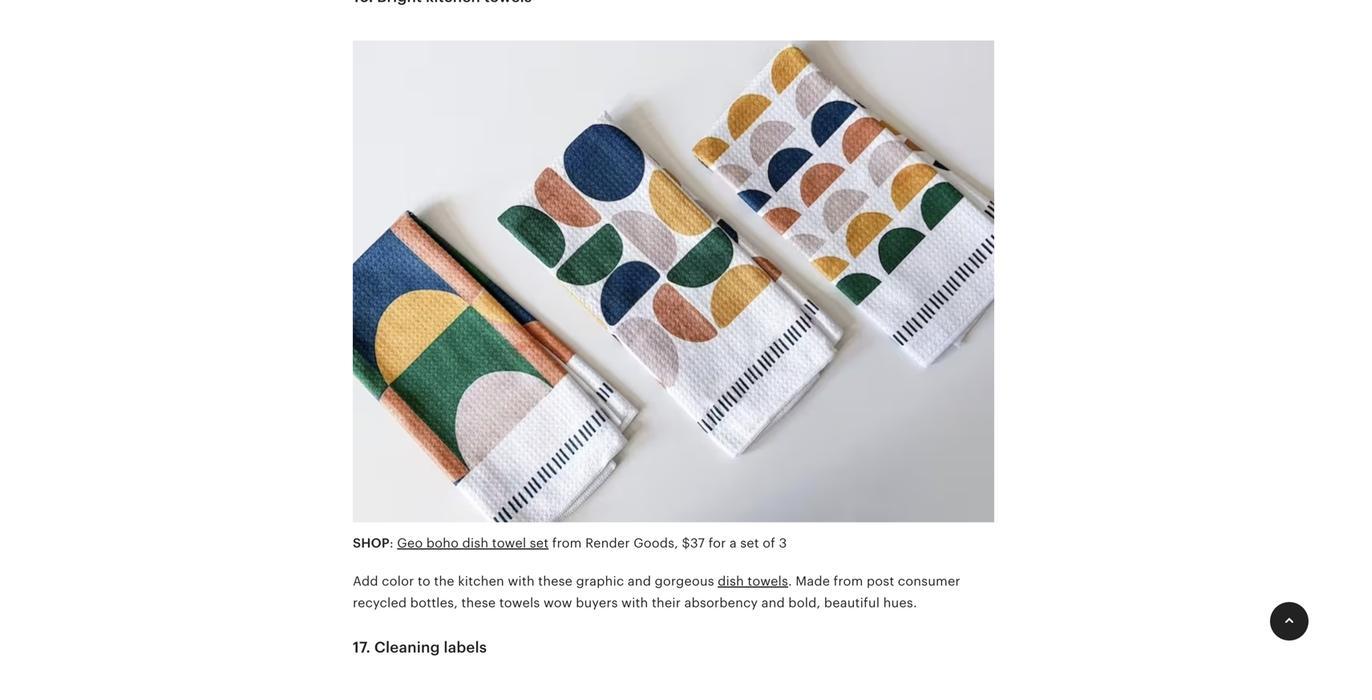 Task type: locate. For each thing, give the bounding box(es) containing it.
set right a
[[741, 536, 759, 551]]

0 vertical spatial these
[[538, 574, 573, 589]]

shop
[[353, 536, 390, 551]]

0 horizontal spatial dish
[[462, 536, 489, 551]]

hues.
[[884, 596, 918, 611]]

add color to the kitchen with these graphic and gorgeous dish towels
[[353, 574, 789, 589]]

a
[[730, 536, 737, 551]]

to
[[418, 574, 431, 589]]

with
[[508, 574, 535, 589], [622, 596, 649, 611]]

$37
[[682, 536, 705, 551]]

from inside . made from post consumer recycled bottles, these towels wow buyers with their absorbency and bold, beautiful hues.
[[834, 574, 864, 589]]

these
[[538, 574, 573, 589], [462, 596, 496, 611]]

1 vertical spatial from
[[834, 574, 864, 589]]

with left their at the bottom of the page
[[622, 596, 649, 611]]

towels
[[748, 574, 789, 589], [500, 596, 540, 611]]

1 vertical spatial these
[[462, 596, 496, 611]]

kitchen
[[458, 574, 505, 589]]

dish towels link
[[718, 574, 789, 589]]

0 horizontal spatial and
[[628, 574, 651, 589]]

set right "towel"
[[530, 536, 549, 551]]

and right graphic
[[628, 574, 651, 589]]

0 vertical spatial from
[[552, 536, 582, 551]]

set
[[530, 536, 549, 551], [741, 536, 759, 551]]

1 horizontal spatial towels
[[748, 574, 789, 589]]

the
[[434, 574, 455, 589]]

buyers
[[576, 596, 618, 611]]

towels down of
[[748, 574, 789, 589]]

graphic
[[576, 574, 624, 589]]

1 vertical spatial and
[[762, 596, 785, 611]]

1 vertical spatial dish
[[718, 574, 744, 589]]

3
[[779, 536, 787, 551]]

1 horizontal spatial dish
[[718, 574, 744, 589]]

with down "towel"
[[508, 574, 535, 589]]

dish
[[462, 536, 489, 551], [718, 574, 744, 589]]

these up wow
[[538, 574, 573, 589]]

towels left wow
[[500, 596, 540, 611]]

17. cleaning labels
[[353, 639, 487, 656]]

render
[[586, 536, 630, 551]]

1 horizontal spatial with
[[622, 596, 649, 611]]

dish up absorbency
[[718, 574, 744, 589]]

0 horizontal spatial from
[[552, 536, 582, 551]]

with inside . made from post consumer recycled bottles, these towels wow buyers with their absorbency and bold, beautiful hues.
[[622, 596, 649, 611]]

and down dish towels link at bottom
[[762, 596, 785, 611]]

1 horizontal spatial from
[[834, 574, 864, 589]]

these inside . made from post consumer recycled bottles, these towels wow buyers with their absorbency and bold, beautiful hues.
[[462, 596, 496, 611]]

and
[[628, 574, 651, 589], [762, 596, 785, 611]]

0 horizontal spatial these
[[462, 596, 496, 611]]

from up beautiful at bottom right
[[834, 574, 864, 589]]

of
[[763, 536, 776, 551]]

. made from post consumer recycled bottles, these towels wow buyers with their absorbency and bold, beautiful hues.
[[353, 574, 961, 611]]

from
[[552, 536, 582, 551], [834, 574, 864, 589]]

1 horizontal spatial and
[[762, 596, 785, 611]]

0 horizontal spatial set
[[530, 536, 549, 551]]

0 horizontal spatial with
[[508, 574, 535, 589]]

add
[[353, 574, 378, 589]]

0 horizontal spatial towels
[[500, 596, 540, 611]]

geo boho dish towel set link
[[397, 536, 549, 551]]

dish right the boho
[[462, 536, 489, 551]]

0 vertical spatial dish
[[462, 536, 489, 551]]

these down kitchen on the left
[[462, 596, 496, 611]]

1 vertical spatial with
[[622, 596, 649, 611]]

labels
[[444, 639, 487, 656]]

from up the 'add color to the kitchen with these graphic and gorgeous dish towels'
[[552, 536, 582, 551]]

for
[[709, 536, 726, 551]]

1 vertical spatial towels
[[500, 596, 540, 611]]

1 horizontal spatial set
[[741, 536, 759, 551]]

boho
[[427, 536, 459, 551]]

absorbency
[[685, 596, 758, 611]]

made
[[796, 574, 830, 589]]



Task type: describe. For each thing, give the bounding box(es) containing it.
1 set from the left
[[530, 536, 549, 551]]

beautiful
[[824, 596, 880, 611]]

2 set from the left
[[741, 536, 759, 551]]

:
[[390, 536, 394, 551]]

bold,
[[789, 596, 821, 611]]

recycled
[[353, 596, 407, 611]]

goods,
[[634, 536, 679, 551]]

towel
[[492, 536, 526, 551]]

shop : geo boho dish towel set from render goods, $37 for a set of 3
[[353, 536, 787, 551]]

consumer
[[898, 574, 961, 589]]

17.
[[353, 639, 371, 656]]

wow
[[544, 596, 572, 611]]

bottles,
[[410, 596, 458, 611]]

0 vertical spatial and
[[628, 574, 651, 589]]

post
[[867, 574, 895, 589]]

set of 3 bright printed kitchen towels image
[[353, 31, 995, 533]]

.
[[789, 574, 792, 589]]

cleaning
[[375, 639, 440, 656]]

0 vertical spatial with
[[508, 574, 535, 589]]

and inside . made from post consumer recycled bottles, these towels wow buyers with their absorbency and bold, beautiful hues.
[[762, 596, 785, 611]]

geo
[[397, 536, 423, 551]]

color
[[382, 574, 414, 589]]

their
[[652, 596, 681, 611]]

towels inside . made from post consumer recycled bottles, these towels wow buyers with their absorbency and bold, beautiful hues.
[[500, 596, 540, 611]]

gorgeous
[[655, 574, 715, 589]]

0 vertical spatial towels
[[748, 574, 789, 589]]

1 horizontal spatial these
[[538, 574, 573, 589]]



Task type: vqa. For each thing, say whether or not it's contained in the screenshot.
3
yes



